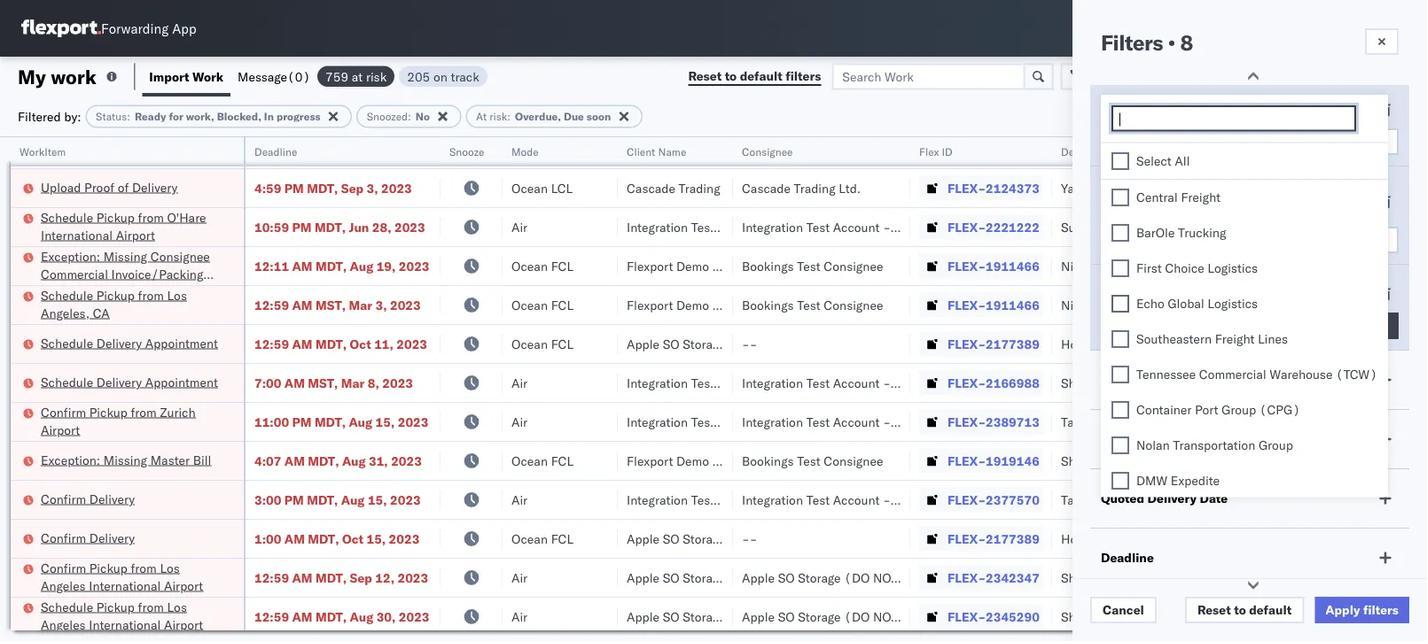 Task type: locate. For each thing, give the bounding box(es) containing it.
2 bicu1234565, from the top
[[1238, 297, 1326, 313]]

1 1911466 from the top
[[986, 258, 1040, 274]]

missing
[[104, 249, 147, 264], [104, 453, 147, 468]]

logistics up southeastern freight lines
[[1208, 296, 1258, 311]]

pickup inside schedule pickup from los angeles, ca
[[96, 288, 135, 303]]

1 ocean fcl from the top
[[512, 258, 574, 274]]

am down 1:00 am mdt, oct 15, 2023
[[292, 570, 313, 586]]

1 vertical spatial gvcu5265864
[[1238, 531, 1326, 547]]

name for vessel name
[[1142, 432, 1177, 447]]

1 flex-2177389 from the top
[[948, 336, 1040, 352]]

10 flex- from the top
[[948, 492, 986, 508]]

4 ocean from the top
[[512, 336, 548, 352]]

1 vertical spatial schedule delivery appointment link
[[41, 374, 218, 391]]

los down "invoice/packing" at left
[[167, 288, 187, 303]]

5 fcl from the top
[[551, 531, 574, 547]]

1 vertical spatial los
[[160, 561, 180, 576]]

0 horizontal spatial container
[[1137, 402, 1192, 418]]

0 vertical spatial mst,
[[308, 141, 338, 157]]

1 trading from the left
[[679, 180, 720, 196]]

mbl/mawb
[[1354, 145, 1417, 158]]

0 vertical spatial container
[[1238, 138, 1286, 151]]

demu1232567 for 12:59 am mst, mar 3, 2023
[[1329, 297, 1419, 313]]

flex- for 12:59 am mdt, aug 30, 2023
[[948, 609, 986, 625]]

confirm delivery link down exception: missing master bill button
[[41, 491, 135, 508]]

1 schedule delivery appointment from the top
[[41, 336, 218, 351]]

shanghai
[[1061, 141, 1114, 157], [1061, 375, 1114, 391], [1061, 570, 1114, 586], [1061, 609, 1114, 625]]

1 vertical spatial group
[[1259, 438, 1293, 453]]

1 angeles from the top
[[41, 578, 86, 594]]

so for 12:59 am mdt, oct 11, 2023
[[663, 336, 680, 352]]

1 confirm from the top
[[41, 405, 86, 420]]

barole
[[1137, 225, 1175, 240]]

default inside reset to default filters button
[[740, 68, 783, 84]]

6 air from the top
[[512, 570, 528, 586]]

0 vertical spatial flexport
[[627, 258, 673, 274]]

0 vertical spatial oct
[[350, 336, 371, 352]]

1 missing from the top
[[104, 249, 147, 264]]

mar for 11,
[[341, 141, 365, 157]]

schedule inside schedule pickup from los angeles, ca
[[41, 288, 93, 303]]

aug
[[350, 258, 373, 274], [349, 414, 372, 430], [342, 453, 366, 469], [341, 492, 365, 508], [350, 609, 373, 625]]

4 air from the top
[[512, 414, 528, 430]]

: for status
[[127, 110, 130, 123]]

0 horizontal spatial :
[[127, 110, 130, 123]]

2 appointment from the top
[[145, 375, 218, 390]]

2 missing from the top
[[104, 453, 147, 468]]

pickup
[[96, 210, 135, 225], [96, 288, 135, 303], [89, 405, 128, 420], [89, 561, 128, 576], [96, 600, 135, 615]]

2 schedule delivery appointment from the top
[[41, 375, 218, 390]]

1 2177389 from the top
[[986, 336, 1040, 352]]

confirm pickup from zurich airport
[[41, 405, 196, 438]]

forwarding app link
[[21, 20, 196, 37]]

fcl for 12:11 am mdt, aug 19, 2023
[[551, 258, 574, 274]]

2 pudong from the top
[[1117, 375, 1160, 391]]

1 vertical spatial kong
[[1094, 531, 1123, 547]]

integration for 7:00 am mst, mar 11, 2023
[[742, 141, 803, 157]]

group down (cpg)
[[1259, 438, 1293, 453]]

0 vertical spatial schedule delivery appointment link
[[41, 335, 218, 352]]

1 vertical spatial missing
[[104, 453, 147, 468]]

2023 right "8,"
[[382, 375, 413, 391]]

schedule delivery appointment button for 7:00 am mst, mar 8, 2023
[[41, 374, 218, 393]]

2 vertical spatial mst,
[[308, 375, 338, 391]]

2 upload from the top
[[41, 180, 81, 195]]

3 flexport demo consignee from the top
[[627, 453, 772, 469]]

account
[[833, 141, 880, 157], [833, 219, 880, 235], [833, 375, 880, 391], [718, 414, 765, 430], [833, 414, 880, 430], [718, 492, 765, 508], [833, 492, 880, 508]]

in
[[264, 110, 274, 123]]

1 horizontal spatial container
[[1238, 138, 1286, 151]]

integration for 10:59 pm mdt, jun 28, 2023
[[742, 219, 803, 235]]

select
[[1137, 153, 1172, 168]]

deadline button
[[246, 141, 423, 159]]

1 vertical spatial oct
[[342, 531, 363, 547]]

karl for 7:00 am mst, mar 11, 2023
[[894, 141, 917, 157]]

soon
[[587, 110, 611, 123]]

filtered by:
[[18, 109, 81, 124]]

0 vertical spatial lagerfeld
[[920, 141, 973, 157]]

mdt, down 3:00 pm mdt, aug 15, 2023
[[308, 531, 339, 547]]

ocean fcl for 12:59 am mst, mar 3, 2023
[[512, 297, 574, 313]]

container up "numbers"
[[1238, 138, 1286, 151]]

nolan
[[1137, 438, 1170, 453]]

aug left 30,
[[350, 609, 373, 625]]

schedule down angeles,
[[41, 336, 93, 351]]

international up container port group (cpg)
[[1163, 375, 1235, 391]]

: right at
[[507, 110, 511, 123]]

exception: inside exception: missing consignee commercial invoice/packing list
[[41, 249, 100, 264]]

1 vertical spatial hong
[[1061, 531, 1091, 547]]

1 flexport from the top
[[627, 258, 673, 274]]

12:59
[[254, 297, 289, 313], [254, 336, 289, 352], [254, 570, 289, 586], [254, 609, 289, 625]]

1 hong kong from the top
[[1061, 336, 1123, 352]]

1 7:00 from the top
[[254, 141, 281, 157]]

0 vertical spatial port
[[1134, 102, 1159, 117]]

bicu1234565, demu1232567 for 12:11 am mdt, aug 19, 2023
[[1238, 258, 1419, 273]]

0 vertical spatial 2 button
[[1101, 129, 1399, 155]]

pickup down upload proof of delivery button on the top left
[[96, 210, 135, 225]]

ningbo up 'carrier'
[[1061, 258, 1102, 274]]

1 vertical spatial commercial
[[1199, 367, 1267, 382]]

ocean for 12:59 am mst, mar 3, 2023
[[512, 297, 548, 313]]

0 vertical spatial mar
[[341, 141, 365, 157]]

1 vertical spatial mst,
[[316, 297, 346, 313]]

1 vertical spatial lagerfeld
[[920, 375, 973, 391]]

not for 12:59 am mdt, aug 30, 2023
[[758, 609, 783, 625]]

batch action button
[[1301, 63, 1417, 90]]

resize handle column header for mode
[[597, 137, 618, 642]]

mar for 3,
[[349, 297, 372, 313]]

1 shanghai pudong international airport from the top
[[1061, 141, 1277, 157]]

2023 for 7:00 am mst, mar 8, 2023
[[382, 375, 413, 391]]

8 resize handle column header from the left
[[1208, 137, 1230, 642]]

delivery up confirm pickup from zurich airport in the bottom left of the page
[[96, 375, 142, 390]]

pm right 10:59
[[292, 219, 312, 235]]

2 fcl from the top
[[551, 297, 574, 313]]

2177389 up 2342347
[[986, 531, 1040, 547]]

risk
[[366, 69, 387, 84], [490, 110, 507, 123]]

flex-1919146
[[948, 453, 1040, 469]]

resize handle column header for consignee
[[889, 137, 910, 642]]

port for container
[[1195, 402, 1219, 418]]

2 flexport from the top
[[627, 297, 673, 313]]

fcl for 1:00 am mdt, oct 15, 2023
[[551, 531, 574, 547]]

6 ocean from the top
[[512, 531, 548, 547]]

None checkbox
[[1112, 152, 1129, 170], [1112, 224, 1129, 242], [1112, 295, 1129, 313], [1112, 366, 1129, 383], [1112, 401, 1129, 419], [1112, 437, 1129, 454], [1112, 152, 1129, 170], [1112, 224, 1129, 242], [1112, 295, 1129, 313], [1112, 366, 1129, 383], [1112, 401, 1129, 419], [1112, 437, 1129, 454]]

bookings test consignee for 12:11 am mdt, aug 19, 2023
[[742, 258, 883, 274]]

0 vertical spatial freight
[[1181, 189, 1221, 205]]

0 vertical spatial flexport demo consignee
[[627, 258, 772, 274]]

resize handle column header
[[223, 137, 244, 642], [419, 137, 441, 642], [481, 137, 503, 642], [597, 137, 618, 642], [712, 137, 733, 642], [889, 137, 910, 642], [1031, 137, 1052, 642], [1208, 137, 1230, 642], [1324, 137, 1345, 642], [1395, 137, 1417, 642]]

7 flex- from the top
[[948, 375, 986, 391]]

name inside client name button
[[658, 145, 686, 158]]

6 resize handle column header from the left
[[889, 137, 910, 642]]

upload down documents
[[41, 180, 81, 195]]

0 vertical spatial 1911466
[[986, 258, 1040, 274]]

international inside confirm pickup from los angeles international airport
[[89, 578, 161, 594]]

1 vertical spatial flex-1911466
[[948, 297, 1040, 313]]

2 down final port
[[1121, 134, 1128, 149]]

exception:
[[41, 249, 100, 264], [41, 453, 100, 468]]

upload for upload customs clearance documents
[[41, 132, 81, 147]]

batch
[[1329, 69, 1363, 84]]

gvcu5265864 down tghu6680920
[[1238, 531, 1326, 547]]

upload inside button
[[41, 180, 81, 195]]

airport inside schedule pickup from o'hare international airport
[[116, 227, 155, 243]]

1 bicu1234565, from the top
[[1238, 258, 1326, 273]]

2 2177389 from the top
[[986, 531, 1040, 547]]

1 : from the left
[[127, 110, 130, 123]]

1 horizontal spatial filters
[[1363, 603, 1399, 618]]

2 demo from the top
[[676, 297, 709, 313]]

first
[[1137, 260, 1162, 276]]

schedule up angeles,
[[41, 288, 93, 303]]

pm right 4:59
[[284, 180, 304, 196]]

deadline down in
[[254, 145, 297, 158]]

1 vertical spatial schedule delivery appointment button
[[41, 374, 218, 393]]

documents
[[41, 149, 105, 165]]

cascade for cascade trading
[[627, 180, 675, 196]]

kong down quoted
[[1094, 531, 1123, 547]]

departure port
[[1061, 145, 1133, 158]]

confirm pickup from los angeles international airport link
[[41, 560, 221, 595]]

reset to default filters button
[[678, 63, 832, 90]]

ocean fcl for 12:11 am mdt, aug 19, 2023
[[512, 258, 574, 274]]

from inside confirm pickup from zurich airport
[[131, 405, 157, 420]]

port up transportation
[[1195, 402, 1219, 418]]

1 vertical spatial mar
[[349, 297, 372, 313]]

integration for 11:00 pm mdt, aug 15, 2023
[[742, 414, 803, 430]]

hong kong for 1:00 am mdt, oct 15, 2023
[[1061, 531, 1123, 547]]

2023 for 3:00 pm mdt, aug 15, 2023
[[390, 492, 421, 508]]

1 cascade from the left
[[627, 180, 675, 196]]

1 vertical spatial sep
[[350, 570, 372, 586]]

pm right the 3:00
[[284, 492, 304, 508]]

airport up (cpg)
[[1238, 375, 1277, 391]]

bicu1234565,
[[1238, 258, 1326, 273], [1238, 297, 1326, 313]]

2166988
[[986, 141, 1040, 157], [986, 375, 1040, 391]]

upload customs clearance documents link
[[41, 131, 221, 166]]

use) for 12:59 am mdt, oct 11, 2023
[[786, 336, 818, 352]]

2 resize handle column header from the left
[[419, 137, 441, 642]]

0 vertical spatial los
[[167, 288, 187, 303]]

1 vertical spatial container
[[1137, 402, 1192, 418]]

2 vertical spatial los
[[167, 600, 187, 615]]

3 air from the top
[[512, 375, 528, 391]]

0 vertical spatial flex-2177389
[[948, 336, 1040, 352]]

2 bookings from the top
[[742, 297, 794, 313]]

from for schedule pickup from o'hare international airport
[[138, 210, 164, 225]]

confirm up schedule pickup from los angeles international airport
[[41, 561, 86, 576]]

cancel button
[[1090, 598, 1157, 624]]

0 horizontal spatial trading
[[679, 180, 720, 196]]

exception: missing consignee commercial invoice/packing list button
[[41, 248, 221, 300]]

9 resize handle column header from the left
[[1324, 137, 1345, 642]]

pm
[[284, 180, 304, 196], [292, 219, 312, 235], [292, 414, 312, 430], [284, 492, 304, 508]]

logistics for echo global logistics
[[1208, 296, 1258, 311]]

deadline
[[254, 145, 297, 158], [1101, 551, 1154, 566]]

-- for 4:59 pm mdt, sep 3, 2023
[[1354, 180, 1369, 196]]

1 vertical spatial 11,
[[374, 336, 393, 352]]

2 2 button from the top
[[1101, 227, 1399, 254]]

confirm delivery link
[[41, 491, 135, 508], [41, 530, 135, 547]]

1 vertical spatial 1911466
[[986, 297, 1040, 313]]

flex-2177389 button
[[919, 332, 1043, 357], [919, 332, 1043, 357], [919, 527, 1043, 552], [919, 527, 1043, 552]]

1 vertical spatial 2 button
[[1101, 227, 1399, 254]]

confirm up confirm pickup from los angeles international airport
[[41, 531, 86, 546]]

2221222
[[986, 219, 1040, 235]]

2 bookings test consignee from the top
[[742, 297, 883, 313]]

logistics
[[1208, 260, 1258, 276], [1208, 296, 1258, 311]]

1:00 am mdt, oct 15, 2023
[[254, 531, 420, 547]]

los up 'schedule pickup from los angeles international airport' link
[[160, 561, 180, 576]]

apple so storage (do not use) for 12:59 am mdt, sep 12, 2023
[[627, 570, 818, 586]]

mst, down 12:59 am mdt, oct 11, 2023
[[308, 375, 338, 391]]

2 vertical spatial port
[[1195, 402, 1219, 418]]

0 horizontal spatial to
[[725, 68, 737, 84]]

6 flex- from the top
[[948, 336, 986, 352]]

0 horizontal spatial group
[[1222, 402, 1256, 418]]

aug down 4:07 am mdt, aug 31, 2023
[[341, 492, 365, 508]]

1 vertical spatial karl
[[894, 375, 917, 391]]

12:59 am mst, mar 3, 2023
[[254, 297, 421, 313]]

oct up "8,"
[[350, 336, 371, 352]]

2023 for 11:00 pm mdt, aug 15, 2023
[[398, 414, 429, 430]]

7:00 for 7:00 am mst, mar 8, 2023
[[254, 375, 281, 391]]

1 horizontal spatial cascade
[[742, 180, 791, 196]]

ocean lcl
[[512, 180, 573, 196]]

4:59 pm mdt, sep 3, 2023
[[254, 180, 412, 196]]

-- for 3:00 pm mdt, aug 15, 2023
[[1354, 492, 1369, 508]]

pickup for schedule pickup from los angeles, ca
[[96, 288, 135, 303]]

1 confirm delivery from the top
[[41, 492, 135, 507]]

hong kong down quoted
[[1061, 531, 1123, 547]]

1 vertical spatial freight
[[1215, 331, 1255, 347]]

aug down "8,"
[[349, 414, 372, 430]]

0 vertical spatial 15,
[[375, 414, 395, 430]]

confirm inside confirm pickup from zurich airport
[[41, 405, 86, 420]]

los for schedule pickup from los angeles, ca
[[167, 288, 187, 303]]

missing for master
[[104, 453, 147, 468]]

flex-2177389
[[948, 336, 1040, 352], [948, 531, 1040, 547]]

1 horizontal spatial trading
[[794, 180, 836, 196]]

(tcw)
[[1336, 367, 1378, 382]]

2 2166988 from the top
[[986, 375, 1040, 391]]

1 vertical spatial 3,
[[375, 297, 387, 313]]

mbl/mawb n button
[[1345, 141, 1427, 159]]

5 resize handle column header from the left
[[712, 137, 733, 642]]

missing inside exception: missing consignee commercial invoice/packing list
[[104, 249, 147, 264]]

0 vertical spatial hong kong
[[1061, 336, 1123, 352]]

mst, for 3,
[[316, 297, 346, 313]]

pickup up schedule pickup from los angeles international airport
[[89, 561, 128, 576]]

1 schedule delivery appointment link from the top
[[41, 335, 218, 352]]

vessel name
[[1101, 432, 1177, 447]]

apple
[[627, 336, 660, 352], [627, 531, 660, 547], [627, 570, 660, 586], [742, 570, 775, 586], [627, 609, 660, 625], [742, 609, 775, 625]]

1 air from the top
[[512, 141, 528, 157]]

angeles inside schedule pickup from los angeles international airport
[[41, 617, 86, 633]]

filters inside button
[[786, 68, 821, 84]]

-
[[883, 141, 891, 157], [1354, 141, 1361, 157], [1361, 141, 1369, 157], [1354, 180, 1361, 196], [1361, 180, 1369, 196], [883, 219, 891, 235], [742, 336, 750, 352], [750, 336, 757, 352], [883, 375, 891, 391], [1354, 375, 1361, 391], [1361, 375, 1369, 391], [768, 414, 776, 430], [883, 414, 891, 430], [768, 492, 776, 508], [883, 492, 891, 508], [1354, 492, 1361, 508], [1361, 492, 1369, 508], [742, 531, 750, 547], [750, 531, 757, 547], [1354, 531, 1361, 547], [1361, 531, 1369, 547], [1354, 570, 1361, 586], [1361, 570, 1369, 586], [1354, 609, 1361, 625], [1361, 609, 1369, 625]]

aug for 12:11 am mdt, aug 19, 2023
[[350, 258, 373, 274]]

7:00 down in
[[254, 141, 281, 157]]

appointment down the schedule pickup from los angeles, ca button at the left
[[145, 336, 218, 351]]

0 horizontal spatial cascade
[[627, 180, 675, 196]]

am for 12:59 am mdt, aug 30, 2023
[[292, 609, 313, 625]]

confirm delivery up confirm pickup from los angeles international airport
[[41, 531, 135, 546]]

flex- for 4:07 am mdt, aug 31, 2023
[[948, 453, 986, 469]]

flex id button
[[910, 141, 1035, 159]]

exception: missing consignee commercial invoice/packing list link
[[41, 248, 221, 300]]

2023 for 12:59 am mst, mar 3, 2023
[[390, 297, 421, 313]]

0 vertical spatial confirm delivery link
[[41, 491, 135, 508]]

lagerfeld up flex-2124373
[[920, 141, 973, 157]]

fcl for 12:59 am mst, mar 3, 2023
[[551, 297, 574, 313]]

13 flex- from the top
[[948, 609, 986, 625]]

gvcu5265864
[[1238, 336, 1326, 352], [1238, 531, 1326, 547]]

shanghai pudong international airport for 7:00 am mst, mar 11, 2023
[[1061, 141, 1277, 157]]

1 vertical spatial confirm delivery link
[[41, 530, 135, 547]]

None text field
[[1118, 112, 1355, 127]]

confirm delivery button down exception: missing master bill button
[[41, 491, 135, 510]]

resize handle column header for client name
[[712, 137, 733, 642]]

schedule down confirm pickup from los angeles international airport
[[41, 600, 93, 615]]

1 logistics from the top
[[1208, 260, 1258, 276]]

0 vertical spatial schedule delivery appointment button
[[41, 335, 218, 354]]

filters up consignee button at the right of page
[[786, 68, 821, 84]]

0 vertical spatial bicu1234565,
[[1238, 258, 1326, 273]]

2 flex-2166988 from the top
[[948, 375, 1040, 391]]

forwarding app
[[101, 20, 196, 37]]

1 vertical spatial upload
[[41, 180, 81, 195]]

flex-2377570
[[948, 492, 1040, 508]]

ocean for 4:59 pm mdt, sep 3, 2023
[[512, 180, 548, 196]]

los inside confirm pickup from los angeles international airport
[[160, 561, 180, 576]]

(firms
[[1156, 188, 1202, 203]]

0 vertical spatial to
[[725, 68, 737, 84]]

airport up exception: missing consignee commercial invoice/packing list link
[[116, 227, 155, 243]]

1 bookings test consignee from the top
[[742, 258, 883, 274]]

3 fcl from the top
[[551, 336, 574, 352]]

3 12:59 from the top
[[254, 570, 289, 586]]

flex- for 12:59 am mdt, oct 11, 2023
[[948, 336, 986, 352]]

international inside schedule pickup from los angeles international airport
[[89, 617, 161, 633]]

2 ocean from the top
[[512, 258, 548, 274]]

0 vertical spatial bookings test consignee
[[742, 258, 883, 274]]

filters inside button
[[1363, 603, 1399, 618]]

confirm delivery down exception: missing master bill button
[[41, 492, 135, 507]]

1 12:59 from the top
[[254, 297, 289, 313]]

1 vertical spatial ningbo
[[1061, 297, 1102, 313]]

0 horizontal spatial default
[[740, 68, 783, 84]]

apple for 12:59 am mdt, aug 30, 2023
[[627, 609, 660, 625]]

3 ocean from the top
[[512, 297, 548, 313]]

from up 'schedule pickup from los angeles international airport' link
[[131, 561, 157, 576]]

from inside schedule pickup from los angeles, ca
[[138, 288, 164, 303]]

1 vertical spatial demo
[[676, 297, 709, 313]]

11, up "8,"
[[374, 336, 393, 352]]

shanghai for 12:59 am mdt, sep 12, 2023
[[1061, 570, 1114, 586]]

from down "invoice/packing" at left
[[138, 288, 164, 303]]

3 : from the left
[[507, 110, 511, 123]]

2 cascade from the left
[[742, 180, 791, 196]]

1 vertical spatial default
[[1249, 603, 1292, 618]]

2177389
[[986, 336, 1040, 352], [986, 531, 1040, 547]]

0 vertical spatial group
[[1222, 402, 1256, 418]]

angeles inside confirm pickup from los angeles international airport
[[41, 578, 86, 594]]

0 vertical spatial filters
[[786, 68, 821, 84]]

upload inside upload customs clearance documents
[[41, 132, 81, 147]]

trading for cascade trading ltd.
[[794, 180, 836, 196]]

kong
[[1094, 336, 1123, 352], [1094, 531, 1123, 547]]

name down first
[[1146, 286, 1181, 302]]

flex- for 3:00 pm mdt, aug 15, 2023
[[948, 492, 986, 508]]

2 bicu1234565, demu1232567 from the top
[[1238, 297, 1419, 313]]

3 shanghai from the top
[[1061, 570, 1114, 586]]

status
[[96, 110, 127, 123]]

2023 down snoozed : no
[[390, 141, 421, 157]]

am right the '1:00'
[[284, 531, 305, 547]]

name for consignee name
[[1167, 372, 1201, 388]]

flex-2166988
[[948, 141, 1040, 157], [948, 375, 1040, 391]]

1 exception: from the top
[[41, 249, 100, 264]]

1 2166988 from the top
[[986, 141, 1040, 157]]

exception: down confirm pickup from zurich airport in the bottom left of the page
[[41, 453, 100, 468]]

0 vertical spatial flex-2166988
[[948, 141, 1040, 157]]

use)
[[786, 336, 818, 352], [786, 531, 818, 547], [786, 570, 818, 586], [901, 570, 933, 586], [786, 609, 818, 625], [901, 609, 933, 625]]

2023 right 19,
[[399, 258, 430, 274]]

schedule delivery appointment link up confirm pickup from zurich airport link
[[41, 374, 218, 391]]

1 demo from the top
[[676, 258, 709, 274]]

from inside schedule pickup from o'hare international airport
[[138, 210, 164, 225]]

2 12:59 from the top
[[254, 336, 289, 352]]

oct
[[350, 336, 371, 352], [342, 531, 363, 547]]

4 12:59 from the top
[[254, 609, 289, 625]]

from inside schedule pickup from los angeles international airport
[[138, 600, 164, 615]]

-- for 7:00 am mst, mar 8, 2023
[[1354, 375, 1369, 391]]

storage for 12:59 am mdt, sep 12, 2023
[[683, 570, 726, 586]]

15, up 12,
[[367, 531, 386, 547]]

2023 for 1:00 am mdt, oct 15, 2023
[[389, 531, 420, 547]]

0 horizontal spatial deadline
[[254, 145, 297, 158]]

cascade down client name
[[627, 180, 675, 196]]

1 vertical spatial 15,
[[368, 492, 387, 508]]

lagerfeld for 7:00 am mst, mar 11, 2023
[[920, 141, 973, 157]]

12:59 am mdt, sep 12, 2023
[[254, 570, 428, 586]]

4 shanghai from the top
[[1061, 609, 1114, 625]]

flex-2377570 button
[[919, 488, 1043, 513], [919, 488, 1043, 513]]

2 flex- from the top
[[948, 180, 986, 196]]

1 horizontal spatial :
[[408, 110, 411, 123]]

test for 12:11 am mdt, aug 19, 2023
[[797, 258, 821, 274]]

delivery right of
[[132, 180, 178, 195]]

7 resize handle column header from the left
[[1031, 137, 1052, 642]]

0 vertical spatial deadline
[[254, 145, 297, 158]]

2023 right 30,
[[399, 609, 430, 625]]

3,
[[367, 180, 378, 196], [375, 297, 387, 313]]

2023 up 4:07 am mdt, aug 31, 2023
[[398, 414, 429, 430]]

mdt, for 1:00 am mdt, oct 15, 2023
[[308, 531, 339, 547]]

mdt, down the 7:00 am mst, mar 8, 2023
[[315, 414, 346, 430]]

consignee inside exception: missing consignee commercial invoice/packing list
[[150, 249, 210, 264]]

consignee button
[[733, 141, 893, 159]]

11:00 pm mdt, aug 15, 2023
[[254, 414, 429, 430]]

4 resize handle column header from the left
[[597, 137, 618, 642]]

ocean
[[512, 180, 548, 196], [512, 258, 548, 274], [512, 297, 548, 313], [512, 336, 548, 352], [512, 453, 548, 469], [512, 531, 548, 547]]

mdt, for 3:00 pm mdt, aug 15, 2023
[[307, 492, 338, 508]]

0 vertical spatial demu1232567
[[1329, 258, 1419, 273]]

international right the cancel button
[[1163, 609, 1235, 625]]

am down 12:59 am mdt, sep 12, 2023
[[292, 609, 313, 625]]

pickup inside schedule pickup from o'hare international airport
[[96, 210, 135, 225]]

1 vertical spatial integration test account - karl lagerfeld
[[742, 375, 973, 391]]

commercial up list on the left top
[[41, 266, 108, 282]]

integration test account - swarovski
[[742, 219, 951, 235]]

integration for 3:00 pm mdt, aug 15, 2023
[[742, 492, 803, 508]]

3 pudong from the top
[[1117, 570, 1160, 586]]

1 gvcu5265864 from the top
[[1238, 336, 1326, 352]]

schedule down proof
[[41, 210, 93, 225]]

0 vertical spatial hong
[[1061, 336, 1091, 352]]

apple so storage (do not use) for 12:59 am mdt, oct 11, 2023
[[627, 336, 818, 352]]

not for 12:59 am mdt, sep 12, 2023
[[758, 570, 783, 586]]

container down consignee name
[[1137, 402, 1192, 418]]

2 confirm delivery link from the top
[[41, 530, 135, 547]]

2 flexport demo consignee from the top
[[627, 297, 772, 313]]

gvcu5265864 up warehouse at the right of page
[[1238, 336, 1326, 352]]

schedule delivery appointment link for 7:00 am mst, mar 8, 2023
[[41, 374, 218, 391]]

list box
[[1101, 143, 1388, 642]]

name right client
[[658, 145, 686, 158]]

2 demu1232567 from the top
[[1329, 297, 1419, 313]]

from for confirm pickup from zurich airport
[[131, 405, 157, 420]]

am for 12:59 am mdt, oct 11, 2023
[[292, 336, 313, 352]]

group for port
[[1222, 402, 1256, 418]]

0 vertical spatial kong
[[1094, 336, 1123, 352]]

am up 11:00
[[284, 375, 305, 391]]

: left ready
[[127, 110, 130, 123]]

2 vertical spatial demo
[[676, 453, 709, 469]]

shanghai up cancel at the right bottom of the page
[[1061, 570, 1114, 586]]

confirm up exception: missing master bill
[[41, 405, 86, 420]]

1 pudong from the top
[[1117, 141, 1160, 157]]

1 horizontal spatial default
[[1249, 603, 1292, 618]]

0 vertical spatial flex-1911466
[[948, 258, 1040, 274]]

8 flex- from the top
[[948, 414, 986, 430]]

5 ocean fcl from the top
[[512, 531, 574, 547]]

group
[[1222, 402, 1256, 418], [1259, 438, 1293, 453]]

1 horizontal spatial group
[[1259, 438, 1293, 453]]

confirm inside confirm pickup from los angeles international airport
[[41, 561, 86, 576]]

delivery inside upload proof of delivery link
[[132, 180, 178, 195]]

schedule inside schedule pickup from los angeles international airport
[[41, 600, 93, 615]]

exception
[[1150, 69, 1208, 84]]

pm right 11:00
[[292, 414, 312, 430]]

shanghai pudong international airport for 12:59 am mdt, aug 30, 2023
[[1061, 609, 1277, 625]]

pickup inside confirm pickup from zurich airport
[[89, 405, 128, 420]]

warehouse
[[1270, 367, 1333, 382]]

mst, for 11,
[[308, 141, 338, 157]]

2 integration test account - karl lagerfeld from the top
[[742, 375, 973, 391]]

los down confirm pickup from los angeles international airport button
[[167, 600, 187, 615]]

kong down 'carrier'
[[1094, 336, 1123, 352]]

2 flex-1911466 from the top
[[948, 297, 1040, 313]]

2023 down 12:59 am mst, mar 3, 2023
[[397, 336, 427, 352]]

apply filters button
[[1315, 598, 1410, 624]]

1 bicu1234565, demu1232567 from the top
[[1238, 258, 1419, 273]]

1 karl from the top
[[894, 141, 917, 157]]

1 vertical spatial filters
[[1363, 603, 1399, 618]]

mdt, up the 7:00 am mst, mar 8, 2023
[[316, 336, 347, 352]]

name for client name
[[658, 145, 686, 158]]

shanghai pudong international airport for 7:00 am mst, mar 8, 2023
[[1061, 375, 1277, 391]]

demu1232567
[[1329, 258, 1419, 273], [1329, 297, 1419, 313]]

2023 right 12,
[[398, 570, 428, 586]]

airport down confirm pickup from los angeles international airport button
[[164, 617, 203, 633]]

pickup inside confirm pickup from los angeles international airport
[[89, 561, 128, 576]]

2 : from the left
[[408, 110, 411, 123]]

missing down confirm pickup from zurich airport button
[[104, 453, 147, 468]]

flexport demo consignee
[[627, 258, 772, 274], [627, 297, 772, 313], [627, 453, 772, 469]]

integration
[[742, 141, 803, 157], [742, 219, 803, 235], [742, 375, 803, 391], [627, 414, 688, 430], [742, 414, 803, 430], [627, 492, 688, 508], [742, 492, 803, 508]]

0 vertical spatial default
[[740, 68, 783, 84]]

mdt, for 12:59 am mdt, oct 11, 2023
[[316, 336, 347, 352]]

2 logistics from the top
[[1208, 296, 1258, 311]]

11, down snoozed
[[368, 141, 387, 157]]

2 vertical spatial flexport
[[627, 453, 673, 469]]

0 vertical spatial confirm delivery button
[[41, 491, 135, 510]]

3, down 19,
[[375, 297, 387, 313]]

2 vertical spatial 15,
[[367, 531, 386, 547]]

0 vertical spatial karl
[[894, 141, 917, 157]]

port left select
[[1113, 145, 1133, 158]]

mdt,
[[307, 180, 338, 196], [315, 219, 346, 235], [316, 258, 347, 274], [316, 336, 347, 352], [315, 414, 346, 430], [308, 453, 339, 469], [307, 492, 338, 508], [308, 531, 339, 547], [316, 570, 347, 586], [316, 609, 347, 625]]

: left no
[[408, 110, 411, 123]]

container
[[1238, 138, 1286, 151], [1137, 402, 1192, 418]]

0 vertical spatial gvcu5265864
[[1238, 336, 1326, 352]]

4 confirm from the top
[[41, 561, 86, 576]]

oct up 12:59 am mdt, sep 12, 2023
[[342, 531, 363, 547]]

lcl
[[551, 180, 573, 196]]

port right final
[[1134, 102, 1159, 117]]

default for reset to default filters
[[740, 68, 783, 84]]

2 vertical spatial mar
[[341, 375, 365, 391]]

international down confirm pickup from los angeles international airport button
[[89, 617, 161, 633]]

2 exception: from the top
[[41, 453, 100, 468]]

not for 1:00 am mdt, oct 15, 2023
[[758, 531, 783, 547]]

3 flex- from the top
[[948, 219, 986, 235]]

1 vertical spatial appointment
[[145, 375, 218, 390]]

schedule delivery appointment button down the schedule pickup from los angeles, ca button at the left
[[41, 335, 218, 354]]

resize handle column header for container numbers
[[1324, 137, 1345, 642]]

schedule pickup from los angeles, ca link
[[41, 287, 221, 322]]

flexport. image
[[21, 20, 101, 37]]

1 vertical spatial bicu1234565, demu1232567
[[1238, 297, 1419, 313]]

airport inside confirm pickup from los angeles international airport
[[164, 578, 203, 594]]

trading left ltd.
[[794, 180, 836, 196]]

container inside button
[[1238, 138, 1286, 151]]

1 demu1232567 from the top
[[1329, 258, 1419, 273]]

1 vertical spatial port
[[1113, 145, 1133, 158]]

of
[[118, 180, 129, 195]]

1 appointment from the top
[[145, 336, 218, 351]]

los inside schedule pickup from los angeles, ca
[[167, 288, 187, 303]]

1 flex-2166988 from the top
[[948, 141, 1040, 157]]

1 vertical spatial exception:
[[41, 453, 100, 468]]

5 flex- from the top
[[948, 297, 986, 313]]

from down confirm pickup from los angeles international airport button
[[138, 600, 164, 615]]

default inside reset to default button
[[1249, 603, 1292, 618]]

schedule inside schedule pickup from o'hare international airport
[[41, 210, 93, 225]]

1 vertical spatial schedule delivery appointment
[[41, 375, 218, 390]]

lagerfeld for 7:00 am mst, mar 8, 2023
[[920, 375, 973, 391]]

bill
[[193, 453, 211, 468]]

pickup inside schedule pickup from los angeles international airport
[[96, 600, 135, 615]]

default for reset to default
[[1249, 603, 1292, 618]]

shanghai right 2345290
[[1061, 609, 1114, 625]]

1 vertical spatial deadline
[[1101, 551, 1154, 566]]

shanghai up "vessel"
[[1061, 375, 1114, 391]]

1 flex-1911466 from the top
[[948, 258, 1040, 274]]

0 vertical spatial 11,
[[368, 141, 387, 157]]

1 vertical spatial confirm delivery
[[41, 531, 135, 546]]

(do for 12:59 am mdt, sep 12, 2023
[[729, 570, 755, 586]]

deadline up cancel at the right bottom of the page
[[1101, 551, 1154, 566]]

2 air from the top
[[512, 219, 528, 235]]

mdt, up 12:59 am mst, mar 3, 2023
[[316, 258, 347, 274]]

from inside confirm pickup from los angeles international airport
[[131, 561, 157, 576]]

1 vertical spatial demu1232567
[[1329, 297, 1419, 313]]

ca
[[93, 305, 110, 321]]

los inside schedule pickup from los angeles international airport
[[167, 600, 187, 615]]

air for 7:00 am mst, mar 8, 2023
[[512, 375, 528, 391]]

None checkbox
[[1112, 188, 1129, 206], [1112, 259, 1129, 277], [1112, 330, 1129, 348], [1112, 472, 1129, 490], [1112, 188, 1129, 206], [1112, 259, 1129, 277], [1112, 330, 1129, 348], [1112, 472, 1129, 490]]

confirm down exception: missing master bill button
[[41, 492, 86, 507]]

0 vertical spatial angeles
[[41, 578, 86, 594]]

mar down 12:11 am mdt, aug 19, 2023
[[349, 297, 372, 313]]

4 flex- from the top
[[948, 258, 986, 274]]

tennessee commercial warehouse (tcw)
[[1137, 367, 1378, 382]]

port inside departure port button
[[1113, 145, 1133, 158]]

schedule up confirm pickup from zurich airport in the bottom left of the page
[[41, 375, 93, 390]]

2 7:00 from the top
[[254, 375, 281, 391]]

1 vertical spatial to
[[1234, 603, 1246, 618]]

schedule pickup from los angeles, ca
[[41, 288, 187, 321]]

pm for 11:00
[[292, 414, 312, 430]]

1 horizontal spatial reset
[[1198, 603, 1231, 618]]

0 vertical spatial integration test account - karl lagerfeld
[[742, 141, 973, 157]]

appointment up zurich
[[145, 375, 218, 390]]

2177389 up 2389713
[[986, 336, 1040, 352]]

2 vertical spatial flexport demo consignee
[[627, 453, 772, 469]]

bicu1234565, demu1232567 for 12:59 am mst, mar 3, 2023
[[1238, 297, 1419, 313]]

1 fcl from the top
[[551, 258, 574, 274]]

name for carrier name
[[1146, 286, 1181, 302]]

delivery down exception: missing master bill button
[[89, 492, 135, 507]]



Task type: describe. For each thing, give the bounding box(es) containing it.
work
[[192, 69, 223, 84]]

southeastern freight lines
[[1137, 331, 1288, 347]]

1 confirm delivery button from the top
[[41, 491, 135, 510]]

file
[[1125, 69, 1147, 84]]

dmw expedite
[[1137, 473, 1220, 488]]

central
[[1137, 189, 1178, 205]]

choice
[[1165, 260, 1205, 276]]

205
[[407, 69, 430, 84]]

ningbo for 12:11 am mdt, aug 19, 2023
[[1061, 258, 1102, 274]]

flexport for 4:07 am mdt, aug 31, 2023
[[627, 453, 673, 469]]

upload proof of delivery button
[[41, 179, 178, 198]]

container for container numbers
[[1238, 138, 1286, 151]]

storage for 12:59 am mdt, oct 11, 2023
[[683, 336, 726, 352]]

delivery for 2nd confirm delivery button from the bottom
[[89, 492, 135, 507]]

zurich
[[160, 405, 196, 420]]

international up reset to default
[[1163, 570, 1235, 586]]

1:00
[[254, 531, 281, 547]]

8,
[[368, 375, 379, 391]]

pm for 3:00
[[284, 492, 304, 508]]

group for transportation
[[1259, 438, 1293, 453]]

3 resize handle column header from the left
[[481, 137, 503, 642]]

schedule delivery appointment link for 12:59 am mdt, oct 11, 2023
[[41, 335, 218, 352]]

for
[[169, 110, 183, 123]]

flex-2177389 for 12:59 am mdt, oct 11, 2023
[[948, 336, 1040, 352]]

resize handle column header for departure port
[[1208, 137, 1230, 642]]

schedule for angeles,
[[41, 288, 93, 303]]

dmw
[[1137, 473, 1168, 488]]

air for 12:59 am mdt, sep 12, 2023
[[512, 570, 528, 586]]

12:59 for 12:59 am mdt, sep 12, 2023
[[254, 570, 289, 586]]

track
[[451, 69, 479, 84]]

upload for upload proof of delivery
[[41, 180, 81, 195]]

demo for 12:11 am mdt, aug 19, 2023
[[676, 258, 709, 274]]

1 confirm delivery link from the top
[[41, 491, 135, 508]]

missing for consignee
[[104, 249, 147, 264]]

workitem
[[20, 145, 66, 158]]

at risk : overdue, due soon
[[476, 110, 611, 123]]

trading for cascade trading
[[679, 180, 720, 196]]

n
[[1420, 145, 1427, 158]]

4:59
[[254, 180, 281, 196]]

snooze
[[449, 145, 484, 158]]

message (0)
[[238, 69, 310, 84]]

lines
[[1258, 331, 1288, 347]]

upload customs clearance documents
[[41, 132, 194, 165]]

batch action
[[1329, 69, 1406, 84]]

mdt, for 12:11 am mdt, aug 19, 2023
[[316, 258, 347, 274]]

airport inside schedule pickup from los angeles international airport
[[164, 617, 203, 633]]

reset to default button
[[1185, 598, 1304, 624]]

ningbo for 12:59 am mst, mar 3, 2023
[[1061, 297, 1102, 313]]

flexport for 12:59 am mst, mar 3, 2023
[[627, 297, 673, 313]]

3, for sep
[[367, 180, 378, 196]]

confirm delivery for second the confirm delivery link from the bottom of the page
[[41, 492, 135, 507]]

my
[[18, 64, 46, 89]]

test for 7:00 am mst, mar 8, 2023
[[806, 375, 830, 391]]

(0)
[[287, 69, 310, 84]]

account for 3:00 pm mdt, aug 15, 2023
[[833, 492, 880, 508]]

at
[[352, 69, 363, 84]]

trucking
[[1178, 225, 1226, 240]]

expedite
[[1171, 473, 1220, 488]]

apple so storage (do not use) for 1:00 am mdt, oct 15, 2023
[[627, 531, 818, 547]]

pudong for 12:59 am mdt, aug 30, 2023
[[1117, 609, 1160, 625]]

import
[[149, 69, 189, 84]]

quoted
[[1101, 491, 1145, 507]]

progress
[[277, 110, 321, 123]]

yantian
[[1061, 180, 1103, 196]]

international up (firms
[[1163, 141, 1235, 157]]

flex
[[919, 145, 939, 158]]

mdt, for 4:59 pm mdt, sep 3, 2023
[[307, 180, 338, 196]]

my work
[[18, 64, 97, 89]]

import work button
[[142, 57, 231, 97]]

use) for 1:00 am mdt, oct 15, 2023
[[786, 531, 818, 547]]

import work
[[149, 69, 223, 84]]

shanghai for 7:00 am mst, mar 8, 2023
[[1061, 375, 1114, 391]]

carrier
[[1101, 286, 1143, 302]]

integration for 7:00 am mst, mar 8, 2023
[[742, 375, 803, 391]]

jun
[[349, 219, 369, 235]]

bookings for 4:07 am mdt, aug 31, 2023
[[742, 453, 794, 469]]

proof
[[84, 180, 114, 195]]

angeles for confirm pickup from los angeles international airport
[[41, 578, 86, 594]]

list box containing select all
[[1101, 143, 1388, 642]]

31,
[[369, 453, 388, 469]]

schedule pickup from los angeles international airport button
[[41, 599, 221, 636]]

apply
[[1326, 603, 1360, 618]]

2023 for 4:07 am mdt, aug 31, 2023
[[391, 453, 422, 469]]

-- for 12:59 am mdt, sep 12, 2023
[[1354, 570, 1369, 586]]

shanghai pudong international airport for 12:59 am mdt, sep 12, 2023
[[1061, 570, 1277, 586]]

reset to default filters
[[688, 68, 821, 84]]

10 resize handle column header from the left
[[1395, 137, 1417, 642]]

2166988 for 7:00 am mst, mar 11, 2023
[[986, 141, 1040, 157]]

2 confirm from the top
[[41, 492, 86, 507]]

10:59
[[254, 219, 289, 235]]

work
[[51, 64, 97, 89]]

test for 4:07 am mdt, aug 31, 2023
[[797, 453, 821, 469]]

Search Work text field
[[832, 63, 1025, 90]]

205 on track
[[407, 69, 479, 84]]

apple for 1:00 am mdt, oct 15, 2023
[[627, 531, 660, 547]]

1 horizontal spatial deadline
[[1101, 551, 1154, 566]]

confirm for 1:00 am mdt, oct 15, 2023
[[41, 531, 86, 546]]

code)
[[1101, 200, 1144, 216]]

pm for 10:59
[[292, 219, 312, 235]]

so for 12:59 am mdt, aug 30, 2023
[[663, 609, 680, 625]]

apply filters
[[1326, 603, 1399, 618]]

ocean for 1:00 am mdt, oct 15, 2023
[[512, 531, 548, 547]]

Search Shipments (/) text field
[[1088, 15, 1259, 42]]

port for final
[[1134, 102, 1159, 117]]

airport left 'apply' at the right of page
[[1238, 609, 1277, 625]]

7:00 am mst, mar 11, 2023
[[254, 141, 421, 157]]

ocean fcl for 1:00 am mdt, oct 15, 2023
[[512, 531, 574, 547]]

2 confirm delivery button from the top
[[41, 530, 135, 549]]

schedule pickup from los angeles international airport
[[41, 600, 203, 633]]

pm for 4:59
[[284, 180, 304, 196]]

cascade for cascade trading ltd.
[[742, 180, 791, 196]]

os button
[[1365, 8, 1406, 49]]

client
[[627, 145, 655, 158]]

3 schedule from the top
[[41, 336, 93, 351]]

1 horizontal spatial commercial
[[1199, 367, 1267, 382]]

12:59 for 12:59 am mdt, oct 11, 2023
[[254, 336, 289, 352]]

flex-2342347
[[948, 570, 1040, 586]]

2 for terminal (firms code)
[[1121, 232, 1128, 248]]

12:11 am mdt, aug 19, 2023
[[254, 258, 430, 274]]

resize handle column header for flex id
[[1031, 137, 1052, 642]]

select all
[[1137, 153, 1190, 168]]

final
[[1101, 102, 1130, 117]]

4 schedule from the top
[[41, 375, 93, 390]]

confirm pickup from los angeles international airport
[[41, 561, 203, 594]]

0 horizontal spatial risk
[[366, 69, 387, 84]]

status : ready for work, blocked, in progress
[[96, 110, 321, 123]]

2023 for 7:00 am mst, mar 11, 2023
[[390, 141, 421, 157]]

shanghai,
[[1061, 453, 1118, 469]]

flex-2166988 for 7:00 am mst, mar 8, 2023
[[948, 375, 1040, 391]]

karl for 7:00 am mst, mar 8, 2023
[[894, 375, 917, 391]]

filters • 8
[[1101, 29, 1193, 56]]

work,
[[186, 110, 214, 123]]

2023 for 4:59 pm mdt, sep 3, 2023
[[381, 180, 412, 196]]

integration test account - karl lagerfeld for 7:00 am mst, mar 8, 2023
[[742, 375, 973, 391]]

flex-2345290
[[948, 609, 1040, 625]]

2389713
[[986, 414, 1040, 430]]

account for 11:00 pm mdt, aug 15, 2023
[[833, 414, 880, 430]]

schedule for angeles
[[41, 600, 93, 615]]

delivery down dmw expedite
[[1148, 491, 1197, 507]]

flex-2389713
[[948, 414, 1040, 430]]

11, for oct
[[374, 336, 393, 352]]

pudong for 12:59 am mdt, sep 12, 2023
[[1117, 570, 1160, 586]]

invoice/packing
[[111, 266, 203, 282]]

snoozed : no
[[367, 110, 430, 123]]

airport inside confirm pickup from zurich airport
[[41, 422, 80, 438]]

aug for 12:59 am mdt, aug 30, 2023
[[350, 609, 373, 625]]

exception: missing master bill
[[41, 453, 211, 468]]

deadline inside button
[[254, 145, 297, 158]]

apple so storage (do not use) for 12:59 am mdt, aug 30, 2023
[[627, 609, 818, 625]]

10:59 pm mdt, jun 28, 2023
[[254, 219, 425, 235]]

tghu6680920
[[1238, 453, 1326, 469]]

1 horizontal spatial risk
[[490, 110, 507, 123]]

759
[[325, 69, 349, 84]]

2023 for 10:59 pm mdt, jun 28, 2023
[[394, 219, 425, 235]]

commercial inside exception: missing consignee commercial invoice/packing list
[[41, 266, 108, 282]]

airport up reset to default
[[1238, 570, 1277, 586]]

shanghai, china
[[1061, 453, 1154, 469]]

reset to default
[[1198, 603, 1292, 618]]

file exception
[[1125, 69, 1208, 84]]

2177389 for 1:00 am mdt, oct 15, 2023
[[986, 531, 1040, 547]]

am for 12:59 am mdt, sep 12, 2023
[[292, 570, 313, 586]]

28,
[[372, 219, 391, 235]]

15, for 3:00 pm mdt, aug 15, 2023
[[368, 492, 387, 508]]

gvcu5265864 for 1:00 am mdt, oct 15, 2023
[[1238, 531, 1326, 547]]

forwarding
[[101, 20, 169, 37]]

flexport demo consignee for 4:07 am mdt, aug 31, 2023
[[627, 453, 772, 469]]

flex- for 7:00 am mst, mar 11, 2023
[[948, 141, 986, 157]]

os
[[1377, 22, 1394, 35]]

container numbers
[[1238, 138, 1286, 165]]

flex-2166988 for 7:00 am mst, mar 11, 2023
[[948, 141, 1040, 157]]

ocean for 4:07 am mdt, aug 31, 2023
[[512, 453, 548, 469]]

mst, for 8,
[[308, 375, 338, 391]]

los for schedule pickup from los angeles international airport
[[167, 600, 187, 615]]

schedule pickup from los angeles international airport link
[[41, 599, 221, 634]]

airport right all
[[1238, 141, 1277, 157]]

air for 3:00 pm mdt, aug 15, 2023
[[512, 492, 528, 508]]

fcl for 12:59 am mdt, oct 11, 2023
[[551, 336, 574, 352]]

test for 10:59 pm mdt, jun 28, 2023
[[806, 219, 830, 235]]

am for 12:11 am mdt, aug 19, 2023
[[292, 258, 313, 274]]

quoted delivery date
[[1101, 491, 1228, 507]]

11:00
[[254, 414, 289, 430]]

message
[[238, 69, 287, 84]]

12:59 for 12:59 am mdt, aug 30, 2023
[[254, 609, 289, 625]]

: for snoozed
[[408, 110, 411, 123]]

delivery for the 'schedule delivery appointment' button related to 7:00 am mst, mar 8, 2023
[[96, 375, 142, 390]]

tennessee
[[1137, 367, 1196, 382]]

reset for reset to default
[[1198, 603, 1231, 618]]

ocean for 12:11 am mdt, aug 19, 2023
[[512, 258, 548, 274]]

international inside schedule pickup from o'hare international airport
[[41, 227, 113, 243]]

•
[[1168, 29, 1176, 56]]

12:11
[[254, 258, 289, 274]]



Task type: vqa. For each thing, say whether or not it's contained in the screenshot.


